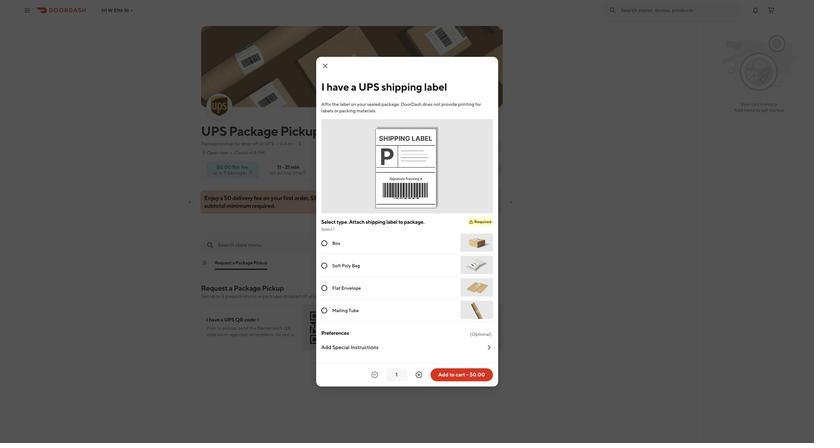 Task type: describe. For each thing, give the bounding box(es) containing it.
receipt.
[[397, 294, 413, 299]]

soft poly bag
[[332, 263, 360, 268]]

more
[[478, 145, 489, 150]]

order,
[[295, 195, 309, 202]]

pm
[[258, 150, 265, 155]]

$0.00 flat fee
[[217, 164, 248, 170]]

0 vertical spatial packages
[[228, 170, 247, 176]]

add button for i have a ups qr code image
[[329, 337, 345, 347]]

ups package pickup
[[201, 124, 320, 139]]

package up package pickup for drop-off at ups • 0.4 mi • $
[[229, 124, 278, 139]]

2 horizontal spatial •
[[295, 141, 297, 146]]

i have a ups qr code
[[206, 317, 256, 323]]

decrease quantity by 1 image
[[371, 371, 379, 379]]

add inside your cart is empty add items to get started
[[735, 108, 743, 113]]

min
[[291, 164, 299, 170]]

request a package pickup
[[215, 260, 268, 266]]

mailing tube image
[[461, 301, 493, 319]]

request for request a package pickup
[[215, 260, 232, 266]]

0 horizontal spatial fee
[[241, 164, 248, 170]]

0 horizontal spatial •
[[230, 150, 232, 155]]

i inside dialog
[[321, 80, 325, 93]]

at inside request a package pickup get up to 5 prepaid returns or packages dropped off at ups. dasher will send you a photo of the receipt.
[[309, 294, 313, 299]]

i have a ups shipping label dialog
[[316, 57, 498, 387]]

111
[[101, 8, 107, 13]]

closes
[[234, 150, 248, 155]]

to inside your cart is empty add items to get started
[[757, 108, 761, 113]]

11 - 21 min
[[277, 164, 299, 170]]

0 horizontal spatial at
[[249, 150, 253, 155]]

printing
[[458, 102, 475, 107]]

have inside dialog
[[327, 80, 349, 93]]

special
[[333, 344, 350, 351]]

code
[[244, 317, 256, 323]]

add to cart - $0.00
[[438, 372, 485, 378]]

delivery
[[232, 195, 253, 202]]

0 vertical spatial shipping
[[382, 80, 422, 93]]

i have a ups shipping label image
[[457, 305, 503, 351]]

0 vertical spatial 5
[[224, 170, 227, 176]]

time
[[293, 170, 302, 175]]

to inside request a package pickup get up to 5 prepaid returns or packages dropped off at ups. dasher will send you a photo of the receipt.
[[216, 294, 221, 299]]

dasher
[[325, 294, 340, 299]]

preferences
[[321, 330, 349, 336]]

drop-
[[241, 141, 253, 146]]

Soft Poly Bag radio
[[321, 263, 327, 269]]

dropped
[[283, 294, 301, 299]]

0 vertical spatial up
[[213, 170, 218, 176]]

1 vertical spatial i have a ups shipping label
[[360, 317, 421, 323]]

package. for sealed
[[382, 102, 400, 107]]

i have a ups shipping label inside i have a ups shipping label dialog
[[321, 80, 447, 93]]

$0.00 inside add to cart - $0.00 button
[[470, 372, 485, 378]]

required.
[[252, 203, 275, 209]]

st
[[124, 8, 129, 13]]

package pickup for drop-off at ups • 0.4 mi • $
[[201, 141, 301, 146]]

open now
[[207, 150, 228, 155]]

ups inside dialog
[[359, 80, 380, 93]]

ups up open
[[201, 124, 227, 139]]

more info
[[478, 145, 499, 150]]

required
[[475, 219, 492, 224]]

• closes at 8 pm
[[230, 150, 265, 155]]

label inside affix the label on your sealed package. doordash does not provide printing for labels or packing materials.
[[340, 102, 350, 107]]

select type. attach shipping label to package. select 1
[[321, 219, 425, 232]]

package. for to
[[404, 219, 425, 225]]

add down 'preferences'
[[333, 339, 342, 345]]

add special instructions
[[321, 344, 379, 351]]

est.
[[270, 170, 277, 175]]

enjoy a $0 delivery fee on your first order, $5 subtotal minimum required.
[[204, 195, 317, 209]]

21
[[285, 164, 290, 170]]

photo
[[371, 294, 383, 299]]

label inside the select type. attach shipping label to package. select 1
[[386, 219, 398, 225]]

add inside add special instructions button
[[321, 344, 332, 351]]

add inside add to cart - $0.00 button
[[438, 372, 449, 378]]

bag
[[352, 263, 360, 268]]

flat
[[232, 164, 240, 170]]

minimum
[[227, 203, 251, 209]]

your inside the enjoy a $0 delivery fee on your first order, $5 subtotal minimum required.
[[271, 195, 282, 202]]

not
[[434, 102, 441, 107]]

attach
[[349, 219, 365, 225]]

cart inside add to cart - $0.00 button
[[456, 372, 465, 378]]

0 horizontal spatial -
[[282, 164, 284, 170]]

pickup for request a package pickup
[[254, 260, 268, 266]]

packing
[[340, 108, 356, 113]]

subtotal
[[204, 203, 226, 209]]

enjoy
[[204, 195, 219, 202]]

provide
[[442, 102, 457, 107]]

8
[[254, 150, 257, 155]]

box image
[[461, 234, 493, 252]]

flat
[[332, 286, 341, 291]]

returns
[[242, 294, 257, 299]]

fee inside the enjoy a $0 delivery fee on your first order, $5 subtotal minimum required.
[[254, 195, 262, 202]]

close i have a ups shipping label image
[[321, 62, 329, 70]]

save button
[[476, 164, 503, 175]]

affix the label on your sealed package. doordash does not provide printing for labels or packing materials.
[[321, 102, 481, 113]]

1 horizontal spatial •
[[276, 141, 278, 146]]

$5
[[311, 195, 317, 202]]

a inside the enjoy a $0 delivery fee on your first order, $5 subtotal minimum required.
[[220, 195, 223, 202]]

your
[[741, 102, 751, 107]]

i have a ups qr code image
[[303, 305, 349, 351]]

add special instructions button
[[321, 339, 493, 357]]

now
[[220, 150, 228, 155]]

open
[[207, 150, 219, 155]]

of
[[384, 294, 388, 299]]

add down (optional)
[[486, 339, 495, 345]]

empty
[[764, 102, 778, 107]]

labels
[[321, 108, 333, 113]]

to inside the select type. attach shipping label to package. select 1
[[399, 219, 403, 225]]

more info button
[[468, 142, 503, 153]]

get
[[762, 108, 769, 113]]

affix
[[321, 102, 331, 107]]

the inside affix the label on your sealed package. doordash does not provide printing for labels or packing materials.
[[332, 102, 339, 107]]

sealed
[[367, 102, 381, 107]]

w
[[108, 8, 113, 13]]

pickup for request a package pickup get up to 5 prepaid returns or packages dropped off at ups. dasher will send you a photo of the receipt.
[[262, 284, 284, 293]]

get
[[201, 294, 209, 299]]

0 vertical spatial at
[[260, 141, 264, 146]]

pickup for for
[[220, 141, 234, 146]]

is
[[760, 102, 764, 107]]

57th
[[114, 8, 123, 13]]

- inside button
[[467, 372, 469, 378]]

increase quantity by 1 image
[[415, 371, 423, 379]]

ups left qr
[[224, 317, 235, 323]]

prepaid
[[225, 294, 241, 299]]

Mailing Tube radio
[[321, 308, 327, 314]]

(optional)
[[470, 332, 492, 337]]

qr
[[235, 317, 243, 323]]

flat envelope image
[[461, 278, 493, 297]]



Task type: vqa. For each thing, say whether or not it's contained in the screenshot.
Label in the Affix the label on your sealed package. DoorDash does not provide printing for labels or packing materials.
yes



Task type: locate. For each thing, give the bounding box(es) containing it.
fee up required.
[[254, 195, 262, 202]]

1 vertical spatial shipping
[[366, 219, 386, 225]]

pickup inside request a package pickup get up to 5 prepaid returns or packages dropped off at ups. dasher will send you a photo of the receipt.
[[262, 284, 284, 293]]

have down you
[[362, 317, 373, 323]]

will
[[340, 294, 347, 299]]

add button for i have a ups shipping label image
[[482, 337, 499, 347]]

$0
[[224, 195, 231, 202]]

mi
[[288, 141, 293, 146]]

i have a ups shipping label down of
[[360, 317, 421, 323]]

save
[[489, 167, 499, 172]]

1 horizontal spatial off
[[302, 294, 308, 299]]

pickup up now
[[220, 141, 234, 146]]

items
[[744, 108, 756, 113]]

pickup down item search search box
[[254, 260, 268, 266]]

1 vertical spatial -
[[467, 372, 469, 378]]

0 horizontal spatial the
[[332, 102, 339, 107]]

0 vertical spatial pickup
[[280, 124, 320, 139]]

packages inside request a package pickup get up to 5 prepaid returns or packages dropped off at ups. dasher will send you a photo of the receipt.
[[263, 294, 282, 299]]

0 horizontal spatial $0.00
[[217, 164, 231, 170]]

tube
[[349, 308, 359, 313]]

pickup up '$'
[[280, 124, 320, 139]]

up inside request a package pickup get up to 5 prepaid returns or packages dropped off at ups. dasher will send you a photo of the receipt.
[[210, 294, 215, 299]]

2 add button from the left
[[482, 337, 499, 347]]

1 horizontal spatial add button
[[482, 337, 499, 347]]

1 vertical spatial on
[[263, 195, 270, 202]]

0 horizontal spatial cart
[[456, 372, 465, 378]]

to
[[757, 108, 761, 113], [219, 170, 223, 176], [399, 219, 403, 225], [216, 294, 221, 299], [450, 372, 455, 378]]

the right affix
[[332, 102, 339, 107]]

1 horizontal spatial on
[[351, 102, 356, 107]]

1 vertical spatial or
[[258, 294, 262, 299]]

select type. attach shipping label to package. group
[[321, 219, 493, 322]]

0 vertical spatial the
[[332, 102, 339, 107]]

pickup
[[220, 141, 234, 146], [278, 170, 292, 175]]

0 horizontal spatial have
[[209, 317, 220, 323]]

cart inside your cart is empty add items to get started
[[751, 102, 760, 107]]

0 horizontal spatial off
[[253, 141, 259, 146]]

up
[[213, 170, 218, 176], [210, 294, 215, 299]]

pickup
[[280, 124, 320, 139], [254, 260, 268, 266], [262, 284, 284, 293]]

off inside request a package pickup get up to 5 prepaid returns or packages dropped off at ups. dasher will send you a photo of the receipt.
[[302, 294, 308, 299]]

i down you
[[360, 317, 361, 323]]

package up returns at the left of page
[[234, 284, 261, 293]]

0 vertical spatial package.
[[382, 102, 400, 107]]

0 horizontal spatial add button
[[329, 337, 345, 347]]

notification bell image
[[752, 6, 760, 14]]

flat envelope
[[332, 286, 361, 291]]

on up required.
[[263, 195, 270, 202]]

111 w 57th st
[[101, 8, 129, 13]]

1 vertical spatial cart
[[456, 372, 465, 378]]

0 horizontal spatial pickup
[[220, 141, 234, 146]]

1 vertical spatial your
[[271, 195, 282, 202]]

111 w 57th st button
[[101, 8, 134, 13]]

1 horizontal spatial your
[[357, 102, 366, 107]]

2 horizontal spatial have
[[362, 317, 373, 323]]

mailing
[[332, 308, 348, 313]]

to inside button
[[450, 372, 455, 378]]

• right now
[[230, 150, 232, 155]]

select left 1
[[321, 227, 333, 232]]

1 horizontal spatial or
[[334, 108, 339, 113]]

have left qr
[[209, 317, 220, 323]]

11
[[277, 164, 281, 170]]

you
[[359, 294, 367, 299]]

select up 1
[[321, 219, 336, 225]]

ups up "pm" on the left top of the page
[[265, 141, 274, 146]]

2 vertical spatial at
[[309, 294, 313, 299]]

1 vertical spatial pickup
[[278, 170, 292, 175]]

soft poly bag image
[[461, 256, 493, 274]]

on inside the enjoy a $0 delivery fee on your first order, $5 subtotal minimum required.
[[263, 195, 270, 202]]

1 horizontal spatial $0.00
[[470, 372, 485, 378]]

shipping up doordash
[[382, 80, 422, 93]]

1 add button from the left
[[329, 337, 345, 347]]

package.
[[382, 102, 400, 107], [404, 219, 425, 225]]

select
[[321, 219, 336, 225], [321, 227, 333, 232]]

est. pickup time
[[270, 170, 302, 175]]

info
[[490, 145, 499, 150]]

-
[[282, 164, 284, 170], [467, 372, 469, 378]]

1 vertical spatial fee
[[254, 195, 262, 202]]

off right dropped
[[302, 294, 308, 299]]

box
[[332, 241, 341, 246]]

pickup up dropped
[[262, 284, 284, 293]]

1 vertical spatial up
[[210, 294, 215, 299]]

1 vertical spatial off
[[302, 294, 308, 299]]

0 vertical spatial -
[[282, 164, 284, 170]]

0 vertical spatial on
[[351, 102, 356, 107]]

0 horizontal spatial i
[[206, 317, 208, 323]]

up right the get
[[210, 294, 215, 299]]

started
[[770, 108, 784, 113]]

1 horizontal spatial have
[[327, 80, 349, 93]]

0 items, open order cart image
[[768, 6, 775, 14]]

0 vertical spatial fee
[[241, 164, 248, 170]]

$
[[299, 141, 301, 146]]

1 horizontal spatial package.
[[404, 219, 425, 225]]

poly
[[342, 263, 351, 268]]

0 vertical spatial cart
[[751, 102, 760, 107]]

add left special
[[321, 344, 332, 351]]

0 horizontal spatial on
[[263, 195, 270, 202]]

2 horizontal spatial at
[[309, 294, 313, 299]]

2 horizontal spatial i
[[360, 317, 361, 323]]

5 left 'flat'
[[224, 170, 227, 176]]

off up 8
[[253, 141, 259, 146]]

1 horizontal spatial for
[[475, 102, 481, 107]]

does
[[423, 102, 433, 107]]

i have a ups shipping label up sealed
[[321, 80, 447, 93]]

0 horizontal spatial packages
[[228, 170, 247, 176]]

shipping right attach
[[366, 219, 386, 225]]

1 horizontal spatial -
[[467, 372, 469, 378]]

soft
[[332, 263, 341, 268]]

mailing tube
[[332, 308, 359, 313]]

ups up sealed
[[359, 80, 380, 93]]

1 horizontal spatial packages
[[263, 294, 282, 299]]

cart
[[751, 102, 760, 107], [456, 372, 465, 378]]

Flat Envelope radio
[[321, 285, 327, 291]]

packages left dropped
[[263, 294, 282, 299]]

type.
[[337, 219, 348, 225]]

label
[[424, 80, 447, 93], [340, 102, 350, 107], [386, 219, 398, 225], [410, 317, 421, 323]]

request a package pickup get up to 5 prepaid returns or packages dropped off at ups. dasher will send you a photo of the receipt.
[[201, 284, 413, 299]]

Item Search search field
[[218, 242, 306, 249]]

at
[[260, 141, 264, 146], [249, 150, 253, 155], [309, 294, 313, 299]]

add down the your
[[735, 108, 743, 113]]

i down the get
[[206, 317, 208, 323]]

1 vertical spatial packages
[[263, 294, 282, 299]]

at left ups.
[[309, 294, 313, 299]]

2 vertical spatial shipping
[[389, 317, 409, 323]]

0 vertical spatial pickup
[[220, 141, 234, 146]]

1 vertical spatial for
[[235, 141, 240, 146]]

0 vertical spatial or
[[334, 108, 339, 113]]

at up "pm" on the left top of the page
[[260, 141, 264, 146]]

on
[[351, 102, 356, 107], [263, 195, 270, 202]]

pickup for time
[[278, 170, 292, 175]]

1 horizontal spatial pickup
[[278, 170, 292, 175]]

• left 0.4
[[276, 141, 278, 146]]

package inside request a package pickup get up to 5 prepaid returns or packages dropped off at ups. dasher will send you a photo of the receipt.
[[234, 284, 261, 293]]

off
[[253, 141, 259, 146], [302, 294, 308, 299]]

0.4
[[280, 141, 287, 146]]

fee right 'flat'
[[241, 164, 248, 170]]

your left the first
[[271, 195, 282, 202]]

at left 8
[[249, 150, 253, 155]]

request for request a package pickup get up to 5 prepaid returns or packages dropped off at ups. dasher will send you a photo of the receipt.
[[201, 284, 228, 293]]

add
[[735, 108, 743, 113], [333, 339, 342, 345], [486, 339, 495, 345], [321, 344, 332, 351], [438, 372, 449, 378]]

your cart is empty add items to get started
[[735, 102, 784, 113]]

have
[[327, 80, 349, 93], [209, 317, 220, 323], [362, 317, 373, 323]]

the right of
[[389, 294, 396, 299]]

1 vertical spatial select
[[321, 227, 333, 232]]

or inside request a package pickup get up to 5 prepaid returns or packages dropped off at ups. dasher will send you a photo of the receipt.
[[258, 294, 262, 299]]

have up affix
[[327, 80, 349, 93]]

the inside request a package pickup get up to 5 prepaid returns or packages dropped off at ups. dasher will send you a photo of the receipt.
[[389, 294, 396, 299]]

i up affix
[[321, 80, 325, 93]]

1 vertical spatial 5
[[221, 294, 224, 299]]

5 inside request a package pickup get up to 5 prepaid returns or packages dropped off at ups. dasher will send you a photo of the receipt.
[[221, 294, 224, 299]]

2 select from the top
[[321, 227, 333, 232]]

for right printing
[[475, 102, 481, 107]]

ups package pickup image
[[201, 26, 503, 107], [207, 94, 232, 119]]

for left drop-
[[235, 141, 240, 146]]

ups down of
[[378, 317, 388, 323]]

shipping inside the select type. attach shipping label to package. select 1
[[366, 219, 386, 225]]

up to 5 packages
[[213, 170, 247, 176]]

package. inside the select type. attach shipping label to package. select 1
[[404, 219, 425, 225]]

Box radio
[[321, 240, 327, 246]]

1 vertical spatial pickup
[[254, 260, 268, 266]]

package down item search search box
[[236, 260, 253, 266]]

instructions
[[351, 344, 379, 351]]

0 horizontal spatial package.
[[382, 102, 400, 107]]

0 vertical spatial select
[[321, 219, 336, 225]]

1 horizontal spatial at
[[260, 141, 264, 146]]

1 vertical spatial at
[[249, 150, 253, 155]]

shipping down receipt.
[[389, 317, 409, 323]]

add right increase quantity by 1 icon
[[438, 372, 449, 378]]

send
[[348, 294, 358, 299]]

or right labels
[[334, 108, 339, 113]]

0 vertical spatial for
[[475, 102, 481, 107]]

0 vertical spatial request
[[215, 260, 232, 266]]

Current quantity is 1 number field
[[390, 371, 403, 379]]

up down open
[[213, 170, 218, 176]]

select promotional banner element
[[343, 214, 361, 226]]

for
[[475, 102, 481, 107], [235, 141, 240, 146]]

0 horizontal spatial or
[[258, 294, 262, 299]]

0 vertical spatial off
[[253, 141, 259, 146]]

a
[[351, 80, 357, 93], [220, 195, 223, 202], [233, 260, 235, 266], [229, 284, 233, 293], [368, 294, 370, 299], [221, 317, 223, 323], [374, 317, 377, 323]]

1
[[333, 227, 335, 232]]

1 horizontal spatial cart
[[751, 102, 760, 107]]

or right returns at the left of page
[[258, 294, 262, 299]]

0 horizontal spatial for
[[235, 141, 240, 146]]

on up packing
[[351, 102, 356, 107]]

shipping
[[382, 80, 422, 93], [366, 219, 386, 225], [389, 317, 409, 323]]

on inside affix the label on your sealed package. doordash does not provide printing for labels or packing materials.
[[351, 102, 356, 107]]

doordash
[[401, 102, 422, 107]]

1 horizontal spatial the
[[389, 294, 396, 299]]

envelope
[[342, 286, 361, 291]]

materials.
[[357, 108, 377, 113]]

0 vertical spatial i have a ups shipping label
[[321, 80, 447, 93]]

2 vertical spatial pickup
[[262, 284, 284, 293]]

0 horizontal spatial your
[[271, 195, 282, 202]]

packages down closes
[[228, 170, 247, 176]]

ups.
[[314, 294, 324, 299]]

1 select from the top
[[321, 219, 336, 225]]

1 horizontal spatial i
[[321, 80, 325, 93]]

your up materials.
[[357, 102, 366, 107]]

1 vertical spatial the
[[389, 294, 396, 299]]

package. inside affix the label on your sealed package. doordash does not provide printing for labels or packing materials.
[[382, 102, 400, 107]]

your inside affix the label on your sealed package. doordash does not provide printing for labels or packing materials.
[[357, 102, 366, 107]]

request inside request a package pickup get up to 5 prepaid returns or packages dropped off at ups. dasher will send you a photo of the receipt.
[[201, 284, 228, 293]]

package up open
[[201, 141, 219, 146]]

5
[[224, 170, 227, 176], [221, 294, 224, 299]]

open menu image
[[23, 6, 31, 14]]

1 vertical spatial package.
[[404, 219, 425, 225]]

a inside i have a ups shipping label dialog
[[351, 80, 357, 93]]

first
[[283, 195, 294, 202]]

for inside affix the label on your sealed package. doordash does not provide printing for labels or packing materials.
[[475, 102, 481, 107]]

0 vertical spatial $0.00
[[217, 164, 231, 170]]

or inside affix the label on your sealed package. doordash does not provide printing for labels or packing materials.
[[334, 108, 339, 113]]

1 horizontal spatial fee
[[254, 195, 262, 202]]

add to cart - $0.00 button
[[431, 369, 493, 382]]

0 vertical spatial your
[[357, 102, 366, 107]]

i have a ups shipping label
[[321, 80, 447, 93], [360, 317, 421, 323]]

pickup right est.
[[278, 170, 292, 175]]

1 vertical spatial $0.00
[[470, 372, 485, 378]]

• left '$'
[[295, 141, 297, 146]]

or
[[334, 108, 339, 113], [258, 294, 262, 299]]

1 vertical spatial request
[[201, 284, 228, 293]]

$0.00
[[217, 164, 231, 170], [470, 372, 485, 378]]

ups
[[359, 80, 380, 93], [201, 124, 227, 139], [265, 141, 274, 146], [224, 317, 235, 323], [378, 317, 388, 323]]

5 left prepaid
[[221, 294, 224, 299]]



